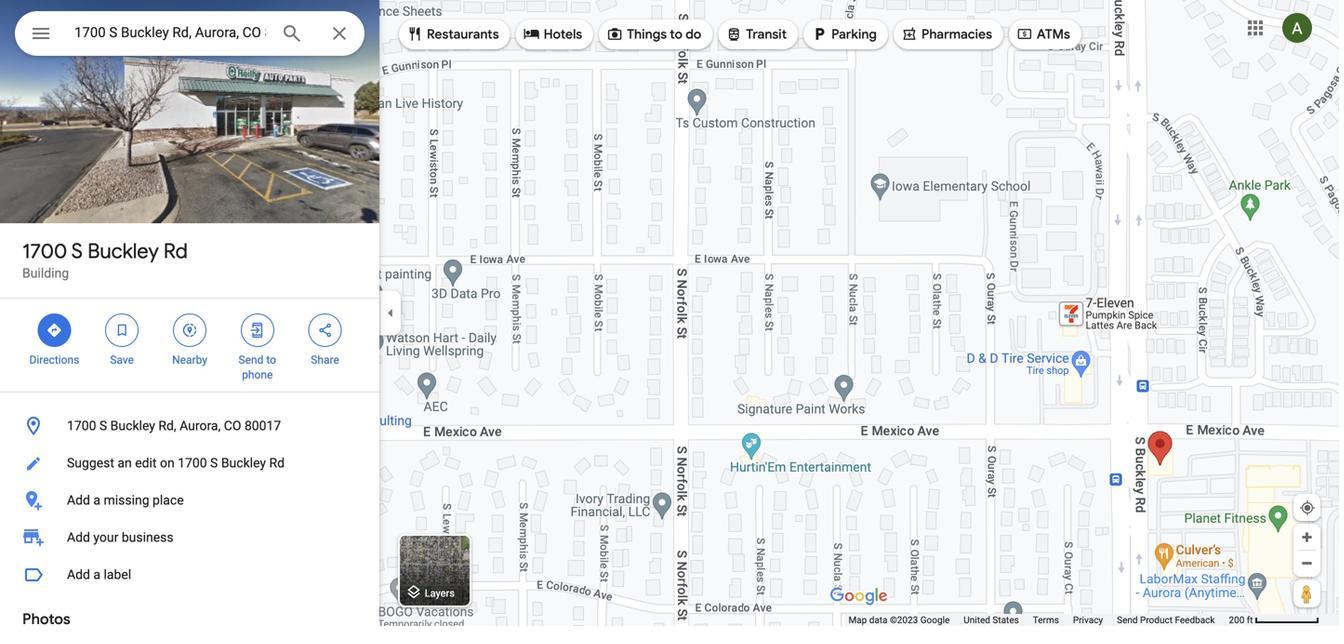 Task type: vqa. For each thing, say whether or not it's contained in the screenshot.
2nd Air from the top
no



Task type: describe. For each thing, give the bounding box(es) containing it.
do
[[686, 26, 702, 43]]

zoom out image
[[1300, 556, 1314, 570]]

privacy button
[[1073, 614, 1103, 626]]

rd inside 1700 s buckley rd building
[[164, 238, 188, 264]]

pharmacies
[[922, 26, 992, 43]]

send product feedback
[[1117, 614, 1215, 626]]


[[30, 20, 52, 47]]

add for add a missing place
[[67, 493, 90, 508]]

80017
[[245, 418, 281, 433]]

united
[[964, 614, 991, 626]]


[[317, 320, 334, 340]]

1700 for rd
[[22, 238, 67, 264]]

save
[[110, 353, 134, 366]]

feedback
[[1175, 614, 1215, 626]]

 pharmacies
[[901, 24, 992, 44]]

terms button
[[1033, 614, 1059, 626]]

send to phone
[[239, 353, 276, 381]]

 atms
[[1017, 24, 1071, 44]]

add a missing place
[[67, 493, 184, 508]]

business
[[122, 530, 174, 545]]

1700 S Buckley Rd, Aurora, CO 80017 field
[[15, 11, 365, 56]]

states
[[993, 614, 1019, 626]]

united states
[[964, 614, 1019, 626]]

add a label button
[[0, 556, 380, 593]]


[[607, 24, 623, 44]]

1700 s buckley rd building
[[22, 238, 188, 281]]

none field inside '1700 s buckley rd, aurora, co 80017' field
[[74, 21, 266, 44]]

privacy
[[1073, 614, 1103, 626]]

directions
[[29, 353, 79, 366]]

terms
[[1033, 614, 1059, 626]]


[[114, 320, 130, 340]]


[[406, 24, 423, 44]]

parking
[[832, 26, 877, 43]]

 restaurants
[[406, 24, 499, 44]]

s for rd
[[71, 238, 83, 264]]

suggest an edit on 1700 s buckley rd
[[67, 455, 285, 471]]

your
[[93, 530, 118, 545]]

1700 s buckley rd, aurora, co 80017 button
[[0, 407, 380, 445]]

add a label
[[67, 567, 131, 582]]

hotels
[[544, 26, 582, 43]]

map
[[849, 614, 867, 626]]

rd inside button
[[269, 455, 285, 471]]

 search field
[[15, 11, 365, 60]]

footer inside google maps element
[[849, 614, 1229, 626]]

send for send to phone
[[239, 353, 264, 366]]


[[523, 24, 540, 44]]

buckley for rd
[[87, 238, 159, 264]]

send product feedback button
[[1117, 614, 1215, 626]]

add for add a label
[[67, 567, 90, 582]]

add a missing place button
[[0, 482, 380, 519]]

1700 for rd,
[[67, 418, 96, 433]]

layers
[[425, 587, 455, 599]]

united states button
[[964, 614, 1019, 626]]


[[249, 320, 266, 340]]

 button
[[15, 11, 67, 60]]


[[811, 24, 828, 44]]



Task type: locate. For each thing, give the bounding box(es) containing it.
s inside the 1700 s buckley rd, aurora, co 80017 'button'
[[99, 418, 107, 433]]

2 horizontal spatial s
[[210, 455, 218, 471]]

1 add from the top
[[67, 493, 90, 508]]

buckley up 
[[87, 238, 159, 264]]

things
[[627, 26, 667, 43]]

to inside the " things to do"
[[670, 26, 683, 43]]

add your business
[[67, 530, 174, 545]]

show your location image
[[1299, 500, 1316, 516]]

1700 right on
[[178, 455, 207, 471]]

suggest an edit on 1700 s buckley rd button
[[0, 445, 380, 482]]

1700 up suggest
[[67, 418, 96, 433]]

1 horizontal spatial rd
[[269, 455, 285, 471]]

footer containing map data ©2023 google
[[849, 614, 1229, 626]]

2 vertical spatial add
[[67, 567, 90, 582]]

share
[[311, 353, 339, 366]]

0 vertical spatial s
[[71, 238, 83, 264]]

add inside button
[[67, 567, 90, 582]]

atms
[[1037, 26, 1071, 43]]

None field
[[74, 21, 266, 44]]

2 vertical spatial 1700
[[178, 455, 207, 471]]

on
[[160, 455, 175, 471]]

to
[[670, 26, 683, 43], [266, 353, 276, 366]]

0 vertical spatial a
[[93, 493, 100, 508]]

missing
[[104, 493, 149, 508]]

product
[[1140, 614, 1173, 626]]

rd,
[[158, 418, 176, 433]]


[[46, 320, 63, 340]]

1 vertical spatial a
[[93, 567, 100, 582]]

 hotels
[[523, 24, 582, 44]]

add your business link
[[0, 519, 380, 556]]

2 add from the top
[[67, 530, 90, 545]]

collapse side panel image
[[380, 303, 401, 323]]

1 vertical spatial rd
[[269, 455, 285, 471]]

buckley inside 1700 s buckley rd building
[[87, 238, 159, 264]]

rd
[[164, 238, 188, 264], [269, 455, 285, 471]]

a inside button
[[93, 567, 100, 582]]

1700 inside 1700 s buckley rd building
[[22, 238, 67, 264]]

0 horizontal spatial rd
[[164, 238, 188, 264]]

2 vertical spatial buckley
[[221, 455, 266, 471]]

a left missing
[[93, 493, 100, 508]]

buckley
[[87, 238, 159, 264], [110, 418, 155, 433], [221, 455, 266, 471]]

a left label
[[93, 567, 100, 582]]

0 vertical spatial rd
[[164, 238, 188, 264]]

0 horizontal spatial s
[[71, 238, 83, 264]]

footer
[[849, 614, 1229, 626]]

s
[[71, 238, 83, 264], [99, 418, 107, 433], [210, 455, 218, 471]]

0 horizontal spatial send
[[239, 353, 264, 366]]

co
[[224, 418, 241, 433]]

1 horizontal spatial s
[[99, 418, 107, 433]]

1700 s buckley rd, aurora, co 80017
[[67, 418, 281, 433]]

add
[[67, 493, 90, 508], [67, 530, 90, 545], [67, 567, 90, 582]]

0 vertical spatial send
[[239, 353, 264, 366]]

place
[[153, 493, 184, 508]]

map data ©2023 google
[[849, 614, 950, 626]]

2 vertical spatial s
[[210, 455, 218, 471]]

add down suggest
[[67, 493, 90, 508]]

send
[[239, 353, 264, 366], [1117, 614, 1138, 626]]

google account: angela cha  
(angela.cha@adept.ai) image
[[1283, 13, 1312, 43]]

an
[[118, 455, 132, 471]]

1700 up 'building'
[[22, 238, 67, 264]]

aurora,
[[180, 418, 221, 433]]

1 horizontal spatial to
[[670, 26, 683, 43]]

0 horizontal spatial to
[[266, 353, 276, 366]]

a for missing
[[93, 493, 100, 508]]

a
[[93, 493, 100, 508], [93, 567, 100, 582]]


[[1017, 24, 1033, 44]]

1700 s buckley rd main content
[[0, 0, 380, 626]]

1 vertical spatial s
[[99, 418, 107, 433]]

add for add your business
[[67, 530, 90, 545]]

a for label
[[93, 567, 100, 582]]

3 add from the top
[[67, 567, 90, 582]]

0 vertical spatial 1700
[[22, 238, 67, 264]]

google maps element
[[0, 0, 1339, 626]]

phone
[[242, 368, 273, 381]]

buckley inside button
[[221, 455, 266, 471]]

suggest
[[67, 455, 114, 471]]

1 vertical spatial buckley
[[110, 418, 155, 433]]

add left your
[[67, 530, 90, 545]]

rd up 
[[164, 238, 188, 264]]

0 vertical spatial to
[[670, 26, 683, 43]]

©2023
[[890, 614, 918, 626]]

a inside button
[[93, 493, 100, 508]]

send for send product feedback
[[1117, 614, 1138, 626]]

s inside the suggest an edit on 1700 s buckley rd button
[[210, 455, 218, 471]]

1700
[[22, 238, 67, 264], [67, 418, 96, 433], [178, 455, 207, 471]]

actions for 1700 s buckley rd region
[[0, 299, 380, 392]]

1700 inside 'button'
[[67, 418, 96, 433]]

0 vertical spatial buckley
[[87, 238, 159, 264]]

show street view coverage image
[[1294, 580, 1321, 607]]

building
[[22, 266, 69, 281]]

2 a from the top
[[93, 567, 100, 582]]

1 vertical spatial 1700
[[67, 418, 96, 433]]

add inside button
[[67, 493, 90, 508]]


[[901, 24, 918, 44]]

buckley left rd,
[[110, 418, 155, 433]]

send left product
[[1117, 614, 1138, 626]]

200 ft button
[[1229, 614, 1320, 626]]

1700 inside button
[[178, 455, 207, 471]]

to up phone
[[266, 353, 276, 366]]

edit
[[135, 455, 157, 471]]

rd down 80017
[[269, 455, 285, 471]]

nearby
[[172, 353, 207, 366]]

add left label
[[67, 567, 90, 582]]

200 ft
[[1229, 614, 1253, 626]]

buckley inside 'button'
[[110, 418, 155, 433]]

send up phone
[[239, 353, 264, 366]]

1 vertical spatial to
[[266, 353, 276, 366]]

 things to do
[[607, 24, 702, 44]]

s inside 1700 s buckley rd building
[[71, 238, 83, 264]]

ft
[[1247, 614, 1253, 626]]

send inside send product feedback button
[[1117, 614, 1138, 626]]

google
[[921, 614, 950, 626]]

to inside the send to phone
[[266, 353, 276, 366]]

s for rd,
[[99, 418, 107, 433]]

buckley down co
[[221, 455, 266, 471]]

0 vertical spatial add
[[67, 493, 90, 508]]

restaurants
[[427, 26, 499, 43]]

zoom in image
[[1300, 530, 1314, 544]]

 transit
[[726, 24, 787, 44]]

1 horizontal spatial send
[[1117, 614, 1138, 626]]

buckley for rd,
[[110, 418, 155, 433]]

1 vertical spatial send
[[1117, 614, 1138, 626]]

send inside the send to phone
[[239, 353, 264, 366]]


[[181, 320, 198, 340]]

to left do
[[670, 26, 683, 43]]

label
[[104, 567, 131, 582]]

data
[[869, 614, 888, 626]]


[[726, 24, 743, 44]]

200
[[1229, 614, 1245, 626]]

1 vertical spatial add
[[67, 530, 90, 545]]

1 a from the top
[[93, 493, 100, 508]]

 parking
[[811, 24, 877, 44]]

transit
[[746, 26, 787, 43]]



